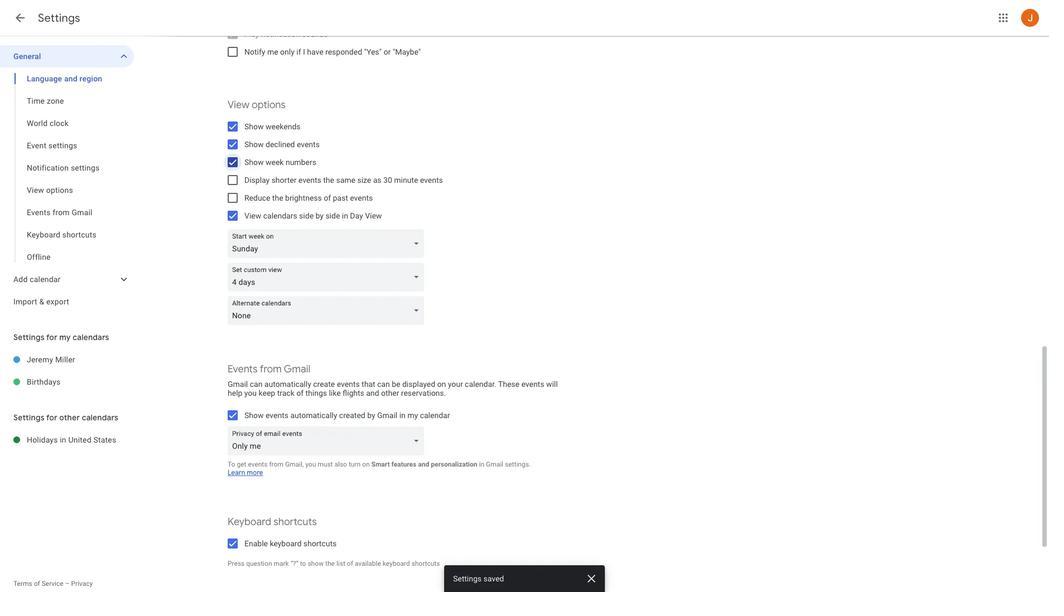 Task type: describe. For each thing, give the bounding box(es) containing it.
holidays
[[27, 436, 58, 445]]

like
[[329, 389, 341, 398]]

settings for event settings
[[48, 141, 77, 150]]

0 vertical spatial keyboard
[[270, 540, 302, 549]]

if
[[296, 47, 301, 56]]

privacy
[[71, 580, 93, 588]]

region
[[80, 74, 102, 83]]

"maybe"
[[393, 47, 421, 56]]

gmail down notification settings
[[72, 208, 92, 217]]

show for show events automatically created by gmail in my calendar
[[244, 411, 264, 420]]

birthdays
[[27, 378, 61, 387]]

jeremy miller
[[27, 355, 75, 364]]

show weekends
[[244, 122, 301, 131]]

gmail inside to get events from gmail, you must also turn on smart features and personalization in gmail settings. learn more
[[486, 461, 503, 469]]

0 vertical spatial the
[[323, 176, 334, 185]]

offline
[[27, 253, 51, 262]]

be
[[392, 380, 400, 389]]

help
[[228, 389, 242, 398]]

terms
[[13, 580, 32, 588]]

import
[[13, 297, 37, 306]]

"?"
[[291, 560, 298, 568]]

for for my
[[46, 333, 57, 343]]

calendar.
[[465, 380, 496, 389]]

2 side from the left
[[326, 211, 340, 220]]

declined
[[266, 140, 295, 149]]

in down reservations.
[[399, 411, 406, 420]]

saved
[[484, 575, 504, 584]]

1 vertical spatial automatically
[[290, 411, 337, 420]]

0 horizontal spatial view options
[[27, 186, 73, 195]]

united
[[68, 436, 91, 445]]

and inside to get events from gmail, you must also turn on smart features and personalization in gmail settings. learn more
[[418, 461, 429, 469]]

created
[[339, 411, 365, 420]]

30
[[383, 176, 392, 185]]

question
[[246, 560, 272, 568]]

available
[[355, 560, 381, 568]]

must
[[318, 461, 333, 469]]

show for show weekends
[[244, 122, 264, 131]]

of right terms
[[34, 580, 40, 588]]

gmail up track
[[284, 363, 310, 376]]

add
[[13, 275, 28, 284]]

gmail left keep
[[228, 380, 248, 389]]

to
[[300, 560, 306, 568]]

enable
[[244, 540, 268, 549]]

language and region
[[27, 74, 102, 83]]

events left that at left
[[337, 380, 360, 389]]

options inside group
[[46, 186, 73, 195]]

1 vertical spatial the
[[272, 194, 283, 203]]

features
[[391, 461, 416, 469]]

of inside events from gmail gmail can automatically create events that can be displayed on your calendar. these events will help you keep track of things like flights and other reservations.
[[296, 389, 304, 398]]

on inside to get events from gmail, you must also turn on smart features and personalization in gmail settings. learn more
[[362, 461, 370, 469]]

general tree item
[[0, 45, 134, 68]]

terms of service link
[[13, 580, 63, 588]]

track
[[277, 389, 294, 398]]

minute
[[394, 176, 418, 185]]

reservations.
[[401, 389, 446, 398]]

learn more link
[[228, 469, 263, 478]]

0 vertical spatial my
[[59, 333, 71, 343]]

events for events from gmail gmail can automatically create events that can be displayed on your calendar. these events will help you keep track of things like flights and other reservations.
[[228, 363, 258, 376]]

display
[[244, 176, 270, 185]]

time zone
[[27, 97, 64, 105]]

smart
[[371, 461, 390, 469]]

numbers
[[286, 158, 316, 167]]

will
[[546, 380, 558, 389]]

time
[[27, 97, 45, 105]]

i
[[303, 47, 305, 56]]

settings for my calendars tree
[[0, 349, 134, 393]]

automatically inside events from gmail gmail can automatically create events that can be displayed on your calendar. these events will help you keep track of things like flights and other reservations.
[[264, 380, 311, 389]]

2 vertical spatial the
[[325, 560, 335, 568]]

events right the minute
[[420, 176, 443, 185]]

privacy link
[[71, 580, 93, 588]]

language
[[27, 74, 62, 83]]

notify
[[244, 47, 265, 56]]

birthdays link
[[27, 371, 134, 393]]

size
[[357, 176, 371, 185]]

export
[[46, 297, 69, 306]]

to
[[228, 461, 235, 469]]

notification
[[27, 164, 69, 172]]

1 horizontal spatial options
[[252, 99, 286, 112]]

for for other
[[46, 413, 57, 423]]

keep
[[259, 389, 275, 398]]

group containing language and region
[[0, 68, 134, 268]]

events up reduce the brightness of past events
[[298, 176, 321, 185]]

displayed
[[402, 380, 435, 389]]

miller
[[55, 355, 75, 364]]

day
[[350, 211, 363, 220]]

–
[[65, 580, 69, 588]]

1 vertical spatial my
[[408, 411, 418, 420]]

settings for notification settings
[[71, 164, 100, 172]]

you inside events from gmail gmail can automatically create events that can be displayed on your calendar. these events will help you keep track of things like flights and other reservations.
[[244, 389, 257, 398]]

events from gmail gmail can automatically create events that can be displayed on your calendar. these events will help you keep track of things like flights and other reservations.
[[228, 363, 558, 398]]

states
[[93, 436, 116, 445]]

settings for my calendars
[[13, 333, 109, 343]]

settings for settings for my calendars
[[13, 333, 44, 343]]

settings heading
[[38, 11, 80, 25]]

in inside holidays in united states link
[[60, 436, 66, 445]]

other inside events from gmail gmail can automatically create events that can be displayed on your calendar. these events will help you keep track of things like flights and other reservations.
[[381, 389, 399, 398]]

events inside to get events from gmail, you must also turn on smart features and personalization in gmail settings. learn more
[[248, 461, 268, 469]]

gmail,
[[285, 461, 304, 469]]

settings for settings saved
[[453, 575, 482, 584]]

create
[[313, 380, 335, 389]]

also
[[335, 461, 347, 469]]

world
[[27, 119, 48, 128]]

1 horizontal spatial keyboard
[[228, 516, 271, 529]]

have
[[307, 47, 323, 56]]

settings for settings
[[38, 11, 80, 25]]

events from gmail
[[27, 208, 92, 217]]

1 side from the left
[[299, 211, 314, 220]]



Task type: vqa. For each thing, say whether or not it's contained in the screenshot.
Play
yes



Task type: locate. For each thing, give the bounding box(es) containing it.
on right turn
[[362, 461, 370, 469]]

calendars
[[263, 211, 297, 220], [73, 333, 109, 343], [82, 413, 118, 423]]

tree containing general
[[0, 45, 134, 313]]

0 vertical spatial events
[[27, 208, 51, 217]]

1 horizontal spatial side
[[326, 211, 340, 220]]

gmail down be
[[377, 411, 397, 420]]

you right "help"
[[244, 389, 257, 398]]

1 vertical spatial view options
[[27, 186, 73, 195]]

1 horizontal spatial events
[[228, 363, 258, 376]]

from for events from gmail
[[53, 208, 70, 217]]

events left will
[[521, 380, 544, 389]]

show left weekends
[[244, 122, 264, 131]]

1 vertical spatial settings
[[71, 164, 100, 172]]

or
[[384, 47, 391, 56]]

1 vertical spatial on
[[362, 461, 370, 469]]

1 show from the top
[[244, 122, 264, 131]]

these
[[498, 380, 520, 389]]

mark
[[274, 560, 289, 568]]

1 horizontal spatial my
[[408, 411, 418, 420]]

in inside to get events from gmail, you must also turn on smart features and personalization in gmail settings. learn more
[[479, 461, 484, 469]]

events for events from gmail
[[27, 208, 51, 217]]

events down size
[[350, 194, 373, 203]]

of left past at the top of page
[[324, 194, 331, 203]]

the left same
[[323, 176, 334, 185]]

can
[[250, 380, 262, 389], [377, 380, 390, 389]]

event settings
[[27, 141, 77, 150]]

calendar inside 'tree'
[[30, 275, 61, 284]]

from for events from gmail gmail can automatically create events that can be displayed on your calendar. these events will help you keep track of things like flights and other reservations.
[[260, 363, 282, 376]]

2 vertical spatial from
[[269, 461, 283, 469]]

1 vertical spatial by
[[367, 411, 375, 420]]

and right flights on the left of the page
[[366, 389, 379, 398]]

1 can from the left
[[250, 380, 262, 389]]

keyboard up enable
[[228, 516, 271, 529]]

0 vertical spatial you
[[244, 389, 257, 398]]

can left be
[[377, 380, 390, 389]]

0 horizontal spatial you
[[244, 389, 257, 398]]

events up numbers
[[297, 140, 320, 149]]

0 horizontal spatial my
[[59, 333, 71, 343]]

2 horizontal spatial and
[[418, 461, 429, 469]]

0 horizontal spatial keyboard
[[27, 230, 60, 239]]

view options up show weekends
[[228, 99, 286, 112]]

1 vertical spatial for
[[46, 413, 57, 423]]

notification
[[261, 30, 300, 39]]

options up events from gmail
[[46, 186, 73, 195]]

1 horizontal spatial by
[[367, 411, 375, 420]]

0 vertical spatial options
[[252, 99, 286, 112]]

0 horizontal spatial by
[[316, 211, 324, 220]]

same
[[336, 176, 355, 185]]

jeremy
[[27, 355, 53, 364]]

from down notification settings
[[53, 208, 70, 217]]

and left region
[[64, 74, 77, 83]]

list
[[336, 560, 345, 568]]

keyboard right 'available'
[[383, 560, 410, 568]]

1 vertical spatial keyboard shortcuts
[[228, 516, 317, 529]]

0 vertical spatial from
[[53, 208, 70, 217]]

from up keep
[[260, 363, 282, 376]]

and
[[64, 74, 77, 83], [366, 389, 379, 398], [418, 461, 429, 469]]

0 horizontal spatial calendar
[[30, 275, 61, 284]]

my up miller
[[59, 333, 71, 343]]

keyboard shortcuts up enable
[[228, 516, 317, 529]]

you inside to get events from gmail, you must also turn on smart features and personalization in gmail settings. learn more
[[305, 461, 316, 469]]

keyboard shortcuts
[[27, 230, 97, 239], [228, 516, 317, 529]]

settings right notification
[[71, 164, 100, 172]]

birthdays tree item
[[0, 371, 134, 393]]

as
[[373, 176, 381, 185]]

events up "help"
[[228, 363, 258, 376]]

holidays in united states tree item
[[0, 429, 134, 451]]

settings.
[[505, 461, 531, 469]]

0 horizontal spatial options
[[46, 186, 73, 195]]

play notification sounds
[[244, 30, 328, 39]]

personalization
[[431, 461, 477, 469]]

0 horizontal spatial on
[[362, 461, 370, 469]]

events right get in the bottom of the page
[[248, 461, 268, 469]]

other up holidays in united states
[[59, 413, 80, 423]]

only
[[280, 47, 295, 56]]

1 vertical spatial calendars
[[73, 333, 109, 343]]

0 vertical spatial for
[[46, 333, 57, 343]]

keyboard up mark at the bottom of page
[[270, 540, 302, 549]]

general
[[13, 52, 41, 61]]

go back image
[[13, 11, 27, 25]]

play
[[244, 30, 259, 39]]

4 show from the top
[[244, 411, 264, 420]]

view
[[228, 99, 249, 112], [27, 186, 44, 195], [244, 211, 261, 220], [365, 211, 382, 220]]

calendars for settings for my calendars
[[73, 333, 109, 343]]

event
[[27, 141, 46, 150]]

of right track
[[296, 389, 304, 398]]

and inside group
[[64, 74, 77, 83]]

0 horizontal spatial keyboard shortcuts
[[27, 230, 97, 239]]

and inside events from gmail gmail can automatically create events that can be displayed on your calendar. these events will help you keep track of things like flights and other reservations.
[[366, 389, 379, 398]]

settings left saved
[[453, 575, 482, 584]]

options
[[252, 99, 286, 112], [46, 186, 73, 195]]

side down reduce the brightness of past events
[[299, 211, 314, 220]]

weekends
[[266, 122, 301, 131]]

gmail left settings.
[[486, 461, 503, 469]]

enable keyboard shortcuts
[[244, 540, 337, 549]]

0 vertical spatial settings
[[48, 141, 77, 150]]

calendar
[[30, 275, 61, 284], [420, 411, 450, 420]]

2 can from the left
[[377, 380, 390, 389]]

0 vertical spatial other
[[381, 389, 399, 398]]

1 horizontal spatial calendar
[[420, 411, 450, 420]]

1 vertical spatial from
[[260, 363, 282, 376]]

settings for settings for other calendars
[[13, 413, 44, 423]]

on left your
[[437, 380, 446, 389]]

&
[[39, 297, 44, 306]]

the left list
[[325, 560, 335, 568]]

your
[[448, 380, 463, 389]]

service
[[42, 580, 63, 588]]

2 vertical spatial and
[[418, 461, 429, 469]]

can right "help"
[[250, 380, 262, 389]]

display shorter events the same size as 30 minute events
[[244, 176, 443, 185]]

1 for from the top
[[46, 333, 57, 343]]

from inside to get events from gmail, you must also turn on smart features and personalization in gmail settings. learn more
[[269, 461, 283, 469]]

the down "shorter"
[[272, 194, 283, 203]]

0 vertical spatial on
[[437, 380, 446, 389]]

events
[[297, 140, 320, 149], [298, 176, 321, 185], [420, 176, 443, 185], [350, 194, 373, 203], [337, 380, 360, 389], [521, 380, 544, 389], [266, 411, 288, 420], [248, 461, 268, 469]]

1 vertical spatial calendar
[[420, 411, 450, 420]]

keyboard inside group
[[27, 230, 60, 239]]

options up show weekends
[[252, 99, 286, 112]]

settings right the go back image
[[38, 11, 80, 25]]

world clock
[[27, 119, 69, 128]]

on
[[437, 380, 446, 389], [362, 461, 370, 469]]

me
[[267, 47, 278, 56]]

0 vertical spatial calendars
[[263, 211, 297, 220]]

keyboard up offline
[[27, 230, 60, 239]]

1 horizontal spatial keyboard
[[383, 560, 410, 568]]

holidays in united states
[[27, 436, 116, 445]]

None field
[[228, 229, 429, 258], [228, 263, 429, 292], [228, 296, 429, 325], [228, 427, 429, 456], [228, 229, 429, 258], [228, 263, 429, 292], [228, 296, 429, 325], [228, 427, 429, 456]]

terms of service – privacy
[[13, 580, 93, 588]]

1 horizontal spatial and
[[366, 389, 379, 398]]

0 vertical spatial view options
[[228, 99, 286, 112]]

show down keep
[[244, 411, 264, 420]]

view down notification
[[27, 186, 44, 195]]

sounds
[[302, 30, 328, 39]]

1 vertical spatial keyboard
[[228, 516, 271, 529]]

import & export
[[13, 297, 69, 306]]

week
[[266, 158, 284, 167]]

other
[[381, 389, 399, 398], [59, 413, 80, 423]]

view right day
[[365, 211, 382, 220]]

reduce the brightness of past events
[[244, 194, 373, 203]]

press
[[228, 560, 245, 568]]

0 vertical spatial and
[[64, 74, 77, 83]]

1 horizontal spatial can
[[377, 380, 390, 389]]

0 horizontal spatial other
[[59, 413, 80, 423]]

for up jeremy miller
[[46, 333, 57, 343]]

0 horizontal spatial side
[[299, 211, 314, 220]]

press question mark "?" to show the list of available keyboard shortcuts
[[228, 560, 440, 568]]

events up offline
[[27, 208, 51, 217]]

that
[[362, 380, 375, 389]]

show declined events
[[244, 140, 320, 149]]

0 horizontal spatial can
[[250, 380, 262, 389]]

of
[[324, 194, 331, 203], [296, 389, 304, 398], [347, 560, 353, 568], [34, 580, 40, 588]]

2 show from the top
[[244, 140, 264, 149]]

in left united
[[60, 436, 66, 445]]

keyboard
[[27, 230, 60, 239], [228, 516, 271, 529]]

automatically left create
[[264, 380, 311, 389]]

on inside events from gmail gmail can automatically create events that can be displayed on your calendar. these events will help you keep track of things like flights and other reservations.
[[437, 380, 446, 389]]

events inside events from gmail gmail can automatically create events that can be displayed on your calendar. these events will help you keep track of things like flights and other reservations.
[[228, 363, 258, 376]]

2 for from the top
[[46, 413, 57, 423]]

notification settings
[[27, 164, 100, 172]]

in left day
[[342, 211, 348, 220]]

the
[[323, 176, 334, 185], [272, 194, 283, 203], [325, 560, 335, 568]]

to get events from gmail, you must also turn on smart features and personalization in gmail settings. learn more
[[228, 461, 531, 478]]

my
[[59, 333, 71, 343], [408, 411, 418, 420]]

view down reduce at the top of the page
[[244, 211, 261, 220]]

1 vertical spatial you
[[305, 461, 316, 469]]

0 vertical spatial keyboard
[[27, 230, 60, 239]]

calendars up the states at left bottom
[[82, 413, 118, 423]]

responded
[[325, 47, 362, 56]]

2 vertical spatial calendars
[[82, 413, 118, 423]]

events down track
[[266, 411, 288, 420]]

1 vertical spatial other
[[59, 413, 80, 423]]

settings up jeremy
[[13, 333, 44, 343]]

0 horizontal spatial events
[[27, 208, 51, 217]]

view up show weekends
[[228, 99, 249, 112]]

settings
[[38, 11, 80, 25], [13, 333, 44, 343], [13, 413, 44, 423], [453, 575, 482, 584]]

in
[[342, 211, 348, 220], [399, 411, 406, 420], [60, 436, 66, 445], [479, 461, 484, 469]]

holidays in united states link
[[27, 429, 134, 451]]

zone
[[47, 97, 64, 105]]

jeremy miller tree item
[[0, 349, 134, 371]]

calendar up &
[[30, 275, 61, 284]]

view options down notification
[[27, 186, 73, 195]]

"yes"
[[364, 47, 382, 56]]

view options
[[228, 99, 286, 112], [27, 186, 73, 195]]

shortcuts
[[62, 230, 97, 239], [274, 516, 317, 529], [303, 540, 337, 549], [412, 560, 440, 568]]

keyboard shortcuts down events from gmail
[[27, 230, 97, 239]]

show for show declined events
[[244, 140, 264, 149]]

0 vertical spatial calendar
[[30, 275, 61, 284]]

calendars for settings for other calendars
[[82, 413, 118, 423]]

of right list
[[347, 560, 353, 568]]

gmail
[[72, 208, 92, 217], [284, 363, 310, 376], [228, 380, 248, 389], [377, 411, 397, 420], [486, 461, 503, 469]]

other right that at left
[[381, 389, 399, 398]]

1 horizontal spatial view options
[[228, 99, 286, 112]]

3 show from the top
[[244, 158, 264, 167]]

from
[[53, 208, 70, 217], [260, 363, 282, 376], [269, 461, 283, 469]]

1 horizontal spatial keyboard shortcuts
[[228, 516, 317, 529]]

and right features
[[418, 461, 429, 469]]

reduce
[[244, 194, 270, 203]]

1 vertical spatial keyboard
[[383, 560, 410, 568]]

get
[[237, 461, 246, 469]]

show up display
[[244, 158, 264, 167]]

1 vertical spatial and
[[366, 389, 379, 398]]

1 horizontal spatial other
[[381, 389, 399, 398]]

0 horizontal spatial keyboard
[[270, 540, 302, 549]]

shorter
[[272, 176, 297, 185]]

0 vertical spatial by
[[316, 211, 324, 220]]

settings up holidays
[[13, 413, 44, 423]]

automatically down things on the bottom
[[290, 411, 337, 420]]

flights
[[343, 389, 364, 398]]

from inside events from gmail gmail can automatically create events that can be displayed on your calendar. these events will help you keep track of things like flights and other reservations.
[[260, 363, 282, 376]]

tree
[[0, 45, 134, 313]]

view inside group
[[27, 186, 44, 195]]

1 horizontal spatial you
[[305, 461, 316, 469]]

0 vertical spatial automatically
[[264, 380, 311, 389]]

my down reservations.
[[408, 411, 418, 420]]

0 vertical spatial keyboard shortcuts
[[27, 230, 97, 239]]

brightness
[[285, 194, 322, 203]]

side down past at the top of page
[[326, 211, 340, 220]]

calendars down reduce at the top of the page
[[263, 211, 297, 220]]

by right created
[[367, 411, 375, 420]]

automatically
[[264, 380, 311, 389], [290, 411, 337, 420]]

by down reduce the brightness of past events
[[316, 211, 324, 220]]

show
[[308, 560, 324, 568]]

for up holidays
[[46, 413, 57, 423]]

in right the personalization at the left bottom of the page
[[479, 461, 484, 469]]

settings up notification settings
[[48, 141, 77, 150]]

you left must
[[305, 461, 316, 469]]

group
[[0, 68, 134, 268]]

1 vertical spatial options
[[46, 186, 73, 195]]

show down show weekends
[[244, 140, 264, 149]]

view calendars side by side in day view
[[244, 211, 382, 220]]

show
[[244, 122, 264, 131], [244, 140, 264, 149], [244, 158, 264, 167], [244, 411, 264, 420]]

calendars up jeremy miller tree item
[[73, 333, 109, 343]]

1 horizontal spatial on
[[437, 380, 446, 389]]

from left gmail,
[[269, 461, 283, 469]]

calendar down reservations.
[[420, 411, 450, 420]]

turn
[[349, 461, 361, 469]]

1 vertical spatial events
[[228, 363, 258, 376]]

0 horizontal spatial and
[[64, 74, 77, 83]]

notify me only if i have responded "yes" or "maybe"
[[244, 47, 421, 56]]

show for show week numbers
[[244, 158, 264, 167]]



